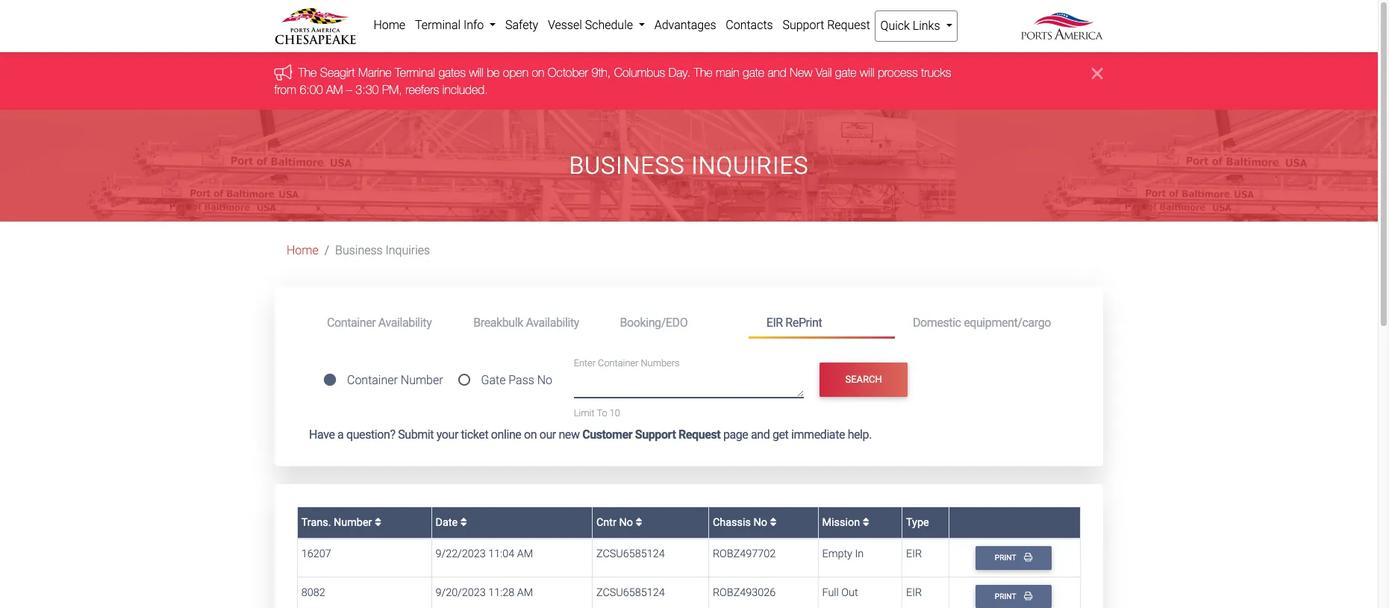 Task type: describe. For each thing, give the bounding box(es) containing it.
print link for full out
[[976, 585, 1052, 609]]

9/20/2023
[[436, 587, 486, 600]]

full
[[823, 587, 839, 600]]

vail
[[816, 66, 833, 79]]

full out
[[823, 587, 858, 600]]

booking/edo link
[[602, 309, 749, 337]]

help.
[[848, 428, 872, 442]]

no for cntr no
[[619, 516, 633, 529]]

domestic
[[913, 316, 962, 330]]

limit to 10
[[574, 408, 621, 419]]

chassis no
[[713, 516, 770, 529]]

new
[[790, 66, 813, 79]]

0 horizontal spatial business
[[335, 244, 383, 258]]

print image
[[1024, 592, 1033, 600]]

container availability
[[327, 316, 432, 330]]

eir reprint
[[767, 316, 822, 330]]

2 will from the left
[[861, 66, 875, 79]]

breakbulk availability
[[474, 316, 579, 330]]

pm,
[[383, 83, 403, 96]]

cntr
[[597, 516, 617, 529]]

included.
[[443, 83, 488, 96]]

seagirt
[[321, 66, 355, 79]]

sort image for cntr no
[[636, 517, 643, 528]]

trans. number
[[302, 516, 375, 529]]

support request
[[783, 18, 871, 32]]

safety link
[[501, 10, 543, 40]]

0 vertical spatial request
[[828, 18, 871, 32]]

support request link
[[778, 10, 875, 40]]

1 horizontal spatial business inquiries
[[569, 152, 809, 180]]

robz497702
[[713, 548, 776, 561]]

online
[[491, 428, 522, 442]]

9/22/2023
[[436, 548, 486, 561]]

1 gate from the left
[[743, 66, 765, 79]]

date
[[436, 516, 460, 529]]

numbers
[[641, 358, 680, 369]]

print image
[[1024, 554, 1033, 562]]

sort image for mission
[[863, 517, 870, 528]]

no for chassis no
[[754, 516, 768, 529]]

home for the bottommost home "link"
[[287, 244, 319, 258]]

submit
[[398, 428, 434, 442]]

terminal info link
[[410, 10, 501, 40]]

robz493026
[[713, 587, 776, 600]]

gates
[[439, 66, 466, 79]]

availability for container availability
[[378, 316, 432, 330]]

on inside "the seagirt marine terminal gates will be open on october 9th, columbus day. the main gate and new vail gate will process trucks from 6:00 am – 3:30 pm, reefers included."
[[532, 66, 545, 79]]

marine
[[359, 66, 392, 79]]

quick
[[881, 19, 910, 33]]

am for 9/20/2023 11:28 am
[[517, 587, 533, 600]]

bullhorn image
[[275, 64, 299, 81]]

october
[[548, 66, 589, 79]]

1 horizontal spatial home link
[[369, 10, 410, 40]]

quick links link
[[875, 10, 958, 42]]

empty in
[[823, 548, 864, 561]]

contacts link
[[721, 10, 778, 40]]

am inside "the seagirt marine terminal gates will be open on october 9th, columbus day. the main gate and new vail gate will process trucks from 6:00 am – 3:30 pm, reefers included."
[[327, 83, 343, 96]]

3:30
[[356, 83, 379, 96]]

a
[[338, 428, 344, 442]]

–
[[347, 83, 353, 96]]

close image
[[1093, 65, 1104, 82]]

contacts
[[726, 18, 773, 32]]

trucks
[[922, 66, 952, 79]]

open
[[504, 66, 529, 79]]

Enter Container Numbers text field
[[574, 372, 804, 398]]

0 horizontal spatial no
[[537, 373, 553, 388]]

empty
[[823, 548, 853, 561]]

from
[[275, 83, 297, 96]]

sort image for chassis no
[[770, 517, 777, 528]]

our
[[540, 428, 556, 442]]

safety
[[506, 18, 539, 32]]

reefers
[[406, 83, 440, 96]]

domestic equipment/cargo link
[[895, 309, 1069, 337]]

11:04
[[489, 548, 515, 561]]

1 vertical spatial and
[[751, 428, 770, 442]]

search button
[[820, 363, 908, 397]]

pass
[[509, 373, 535, 388]]

home for rightmost home "link"
[[374, 18, 406, 32]]

have a question? submit your ticket online on our new customer support request page and get immediate help.
[[309, 428, 872, 442]]

and inside "the seagirt marine terminal gates will be open on october 9th, columbus day. the main gate and new vail gate will process trucks from 6:00 am – 3:30 pm, reefers included."
[[768, 66, 787, 79]]

container number
[[347, 373, 443, 388]]

have
[[309, 428, 335, 442]]

breakbulk availability link
[[456, 309, 602, 337]]

type
[[907, 516, 929, 529]]



Task type: locate. For each thing, give the bounding box(es) containing it.
1 vertical spatial home
[[287, 244, 319, 258]]

terminal up reefers
[[395, 66, 436, 79]]

print
[[995, 554, 1018, 563], [995, 592, 1018, 602]]

1 vertical spatial inquiries
[[386, 244, 430, 258]]

mission
[[823, 516, 863, 529]]

1 vertical spatial home link
[[287, 244, 319, 258]]

question?
[[346, 428, 395, 442]]

0 vertical spatial print
[[995, 554, 1018, 563]]

1 vertical spatial print link
[[976, 585, 1052, 609]]

number up submit on the bottom
[[401, 373, 443, 388]]

trans.
[[302, 516, 331, 529]]

2 horizontal spatial no
[[754, 516, 768, 529]]

eir for full out
[[907, 587, 922, 600]]

on left our
[[524, 428, 537, 442]]

home inside "link"
[[374, 18, 406, 32]]

availability
[[378, 316, 432, 330], [526, 316, 579, 330]]

chassis
[[713, 516, 751, 529]]

1 vertical spatial support
[[635, 428, 676, 442]]

1 sort image from the left
[[375, 517, 382, 528]]

sort image right trans.
[[375, 517, 382, 528]]

availability up container number
[[378, 316, 432, 330]]

date link
[[436, 516, 467, 529]]

vessel schedule
[[548, 18, 636, 32]]

sort image right cntr
[[636, 517, 643, 528]]

2 gate from the left
[[836, 66, 857, 79]]

sort image
[[460, 517, 467, 528], [636, 517, 643, 528], [770, 517, 777, 528]]

and left new
[[768, 66, 787, 79]]

0 horizontal spatial business inquiries
[[335, 244, 430, 258]]

1 horizontal spatial inquiries
[[692, 152, 809, 180]]

eir down type
[[907, 548, 922, 561]]

1 print from the top
[[995, 554, 1018, 563]]

3 sort image from the left
[[770, 517, 777, 528]]

print link for empty in
[[976, 547, 1052, 570]]

print for out
[[995, 592, 1018, 602]]

links
[[913, 19, 941, 33]]

sort image for trans. number
[[375, 517, 382, 528]]

9/20/2023 11:28 am
[[436, 587, 533, 600]]

0 vertical spatial number
[[401, 373, 443, 388]]

container right enter
[[598, 358, 639, 369]]

1 sort image from the left
[[460, 517, 467, 528]]

new
[[559, 428, 580, 442]]

info
[[464, 18, 484, 32]]

2 vertical spatial container
[[347, 373, 398, 388]]

1 horizontal spatial the
[[695, 66, 713, 79]]

1 vertical spatial container
[[598, 358, 639, 369]]

6:00
[[300, 83, 323, 96]]

2 print link from the top
[[976, 585, 1052, 609]]

number for container number
[[401, 373, 443, 388]]

in
[[855, 548, 864, 561]]

no right chassis
[[754, 516, 768, 529]]

support right customer
[[635, 428, 676, 442]]

process
[[878, 66, 919, 79]]

number right trans.
[[334, 516, 372, 529]]

business inquiries
[[569, 152, 809, 180], [335, 244, 430, 258]]

eir for empty in
[[907, 548, 922, 561]]

gate
[[481, 373, 506, 388]]

container up container number
[[327, 316, 376, 330]]

gate right vail
[[836, 66, 857, 79]]

gate pass no
[[481, 373, 553, 388]]

0 horizontal spatial gate
[[743, 66, 765, 79]]

0 vertical spatial and
[[768, 66, 787, 79]]

1 horizontal spatial sort image
[[636, 517, 643, 528]]

terminal left info
[[415, 18, 461, 32]]

the up 6:00
[[299, 66, 317, 79]]

customer support request link
[[583, 428, 721, 442]]

8082
[[302, 587, 325, 600]]

2 sort image from the left
[[863, 517, 870, 528]]

1 vertical spatial am
[[517, 548, 533, 561]]

1 horizontal spatial no
[[619, 516, 633, 529]]

terminal inside "link"
[[415, 18, 461, 32]]

to
[[597, 408, 608, 419]]

support inside support request link
[[783, 18, 825, 32]]

0 vertical spatial print link
[[976, 547, 1052, 570]]

the seagirt marine terminal gates will be open on october 9th, columbus day. the main gate and new vail gate will process trucks from 6:00 am – 3:30 pm, reefers included.
[[275, 66, 952, 96]]

and left get
[[751, 428, 770, 442]]

trans. number link
[[302, 516, 382, 529]]

no
[[537, 373, 553, 388], [619, 516, 633, 529], [754, 516, 768, 529]]

sort image inside chassis no link
[[770, 517, 777, 528]]

number
[[401, 373, 443, 388], [334, 516, 372, 529]]

2 print from the top
[[995, 592, 1018, 602]]

zcsu6585124 for robz493026
[[597, 587, 665, 600]]

am right 11:04
[[517, 548, 533, 561]]

no right 'pass'
[[537, 373, 553, 388]]

1 vertical spatial business
[[335, 244, 383, 258]]

sort image inside mission link
[[863, 517, 870, 528]]

0 horizontal spatial request
[[679, 428, 721, 442]]

advantages link
[[650, 10, 721, 40]]

sort image inside the date link
[[460, 517, 467, 528]]

ticket
[[461, 428, 489, 442]]

am left –
[[327, 83, 343, 96]]

mission link
[[823, 516, 870, 529]]

vessel schedule link
[[543, 10, 650, 40]]

0 vertical spatial business inquiries
[[569, 152, 809, 180]]

1 the from the left
[[299, 66, 317, 79]]

sort image up 9/22/2023
[[460, 517, 467, 528]]

0 vertical spatial business
[[569, 152, 685, 180]]

gate right main
[[743, 66, 765, 79]]

sort image right chassis
[[770, 517, 777, 528]]

domestic equipment/cargo
[[913, 316, 1051, 330]]

am for 9/22/2023 11:04 am
[[517, 548, 533, 561]]

0 vertical spatial container
[[327, 316, 376, 330]]

2 vertical spatial am
[[517, 587, 533, 600]]

support up new
[[783, 18, 825, 32]]

0 vertical spatial terminal
[[415, 18, 461, 32]]

availability up enter
[[526, 316, 579, 330]]

advantages
[[655, 18, 717, 32]]

no right cntr
[[619, 516, 633, 529]]

equipment/cargo
[[964, 316, 1051, 330]]

1 horizontal spatial number
[[401, 373, 443, 388]]

sort image inside cntr no link
[[636, 517, 643, 528]]

print left print icon
[[995, 592, 1018, 602]]

0 vertical spatial on
[[532, 66, 545, 79]]

1 vertical spatial print
[[995, 592, 1018, 602]]

am right 11:28
[[517, 587, 533, 600]]

0 horizontal spatial sort image
[[460, 517, 467, 528]]

container
[[327, 316, 376, 330], [598, 358, 639, 369], [347, 373, 398, 388]]

1 vertical spatial eir
[[907, 548, 922, 561]]

your
[[437, 428, 458, 442]]

gate
[[743, 66, 765, 79], [836, 66, 857, 79]]

1 vertical spatial zcsu6585124
[[597, 587, 665, 600]]

2 vertical spatial eir
[[907, 587, 922, 600]]

eir left reprint
[[767, 316, 783, 330]]

0 vertical spatial am
[[327, 83, 343, 96]]

0 horizontal spatial inquiries
[[386, 244, 430, 258]]

0 horizontal spatial sort image
[[375, 517, 382, 528]]

1 horizontal spatial gate
[[836, 66, 857, 79]]

request left page
[[679, 428, 721, 442]]

support
[[783, 18, 825, 32], [635, 428, 676, 442]]

1 horizontal spatial availability
[[526, 316, 579, 330]]

terminal inside "the seagirt marine terminal gates will be open on october 9th, columbus day. the main gate and new vail gate will process trucks from 6:00 am – 3:30 pm, reefers included."
[[395, 66, 436, 79]]

will left be
[[470, 66, 484, 79]]

columbus
[[615, 66, 666, 79]]

print link up print icon
[[976, 547, 1052, 570]]

0 horizontal spatial support
[[635, 428, 676, 442]]

am
[[327, 83, 343, 96], [517, 548, 533, 561], [517, 587, 533, 600]]

1 vertical spatial terminal
[[395, 66, 436, 79]]

1 horizontal spatial business
[[569, 152, 685, 180]]

2 the from the left
[[695, 66, 713, 79]]

2 zcsu6585124 from the top
[[597, 587, 665, 600]]

2 horizontal spatial sort image
[[770, 517, 777, 528]]

0 horizontal spatial home
[[287, 244, 319, 258]]

schedule
[[585, 18, 633, 32]]

number for trans. number
[[334, 516, 372, 529]]

1 vertical spatial request
[[679, 428, 721, 442]]

1 horizontal spatial home
[[374, 18, 406, 32]]

will left process
[[861, 66, 875, 79]]

0 vertical spatial inquiries
[[692, 152, 809, 180]]

get
[[773, 428, 789, 442]]

be
[[487, 66, 500, 79]]

1 horizontal spatial request
[[828, 18, 871, 32]]

booking/edo
[[620, 316, 688, 330]]

container up question?
[[347, 373, 398, 388]]

terminal
[[415, 18, 461, 32], [395, 66, 436, 79]]

1 horizontal spatial sort image
[[863, 517, 870, 528]]

0 horizontal spatial number
[[334, 516, 372, 529]]

customer
[[583, 428, 633, 442]]

1 horizontal spatial support
[[783, 18, 825, 32]]

enter
[[574, 358, 596, 369]]

0 horizontal spatial will
[[470, 66, 484, 79]]

1 vertical spatial business inquiries
[[335, 244, 430, 258]]

sort image up in at the bottom of page
[[863, 517, 870, 528]]

0 vertical spatial zcsu6585124
[[597, 548, 665, 561]]

sort image
[[375, 517, 382, 528], [863, 517, 870, 528]]

and
[[768, 66, 787, 79], [751, 428, 770, 442]]

10
[[610, 408, 621, 419]]

zcsu6585124 for robz497702
[[597, 548, 665, 561]]

the
[[299, 66, 317, 79], [695, 66, 713, 79]]

0 horizontal spatial availability
[[378, 316, 432, 330]]

1 print link from the top
[[976, 547, 1052, 570]]

on
[[532, 66, 545, 79], [524, 428, 537, 442]]

home
[[374, 18, 406, 32], [287, 244, 319, 258]]

cntr no link
[[597, 516, 643, 529]]

limit
[[574, 408, 595, 419]]

sort image inside trans. number "link"
[[375, 517, 382, 528]]

container for container number
[[347, 373, 398, 388]]

2 sort image from the left
[[636, 517, 643, 528]]

will
[[470, 66, 484, 79], [861, 66, 875, 79]]

the right day. at top left
[[695, 66, 713, 79]]

1 horizontal spatial will
[[861, 66, 875, 79]]

container availability link
[[309, 309, 456, 337]]

chassis no link
[[713, 516, 777, 529]]

1 will from the left
[[470, 66, 484, 79]]

9/22/2023 11:04 am
[[436, 548, 533, 561]]

terminal info
[[415, 18, 487, 32]]

0 vertical spatial home
[[374, 18, 406, 32]]

0 vertical spatial support
[[783, 18, 825, 32]]

container for container availability
[[327, 316, 376, 330]]

0 horizontal spatial home link
[[287, 244, 319, 258]]

immediate
[[792, 428, 845, 442]]

0 vertical spatial eir
[[767, 316, 783, 330]]

enter container numbers
[[574, 358, 680, 369]]

1 vertical spatial on
[[524, 428, 537, 442]]

the seagirt marine terminal gates will be open on october 9th, columbus day. the main gate and new vail gate will process trucks from 6:00 am – 3:30 pm, reefers included. alert
[[0, 53, 1378, 110]]

1 availability from the left
[[378, 316, 432, 330]]

availability for breakbulk availability
[[526, 316, 579, 330]]

print left print image
[[995, 554, 1018, 563]]

eir reprint link
[[749, 309, 895, 339]]

1 zcsu6585124 from the top
[[597, 548, 665, 561]]

search
[[846, 374, 882, 386]]

on right open
[[532, 66, 545, 79]]

quick links
[[881, 19, 943, 33]]

0 horizontal spatial the
[[299, 66, 317, 79]]

reprint
[[786, 316, 822, 330]]

page
[[724, 428, 749, 442]]

2 availability from the left
[[526, 316, 579, 330]]

eir right the out
[[907, 587, 922, 600]]

9th,
[[592, 66, 611, 79]]

0 vertical spatial home link
[[369, 10, 410, 40]]

print link down print image
[[976, 585, 1052, 609]]

the seagirt marine terminal gates will be open on october 9th, columbus day. the main gate and new vail gate will process trucks from 6:00 am – 3:30 pm, reefers included. link
[[275, 66, 952, 96]]

1 vertical spatial number
[[334, 516, 372, 529]]

print for in
[[995, 554, 1018, 563]]

out
[[842, 587, 858, 600]]

16207
[[302, 548, 331, 561]]

request left quick
[[828, 18, 871, 32]]

sort image for date
[[460, 517, 467, 528]]



Task type: vqa. For each thing, say whether or not it's contained in the screenshot.
are
no



